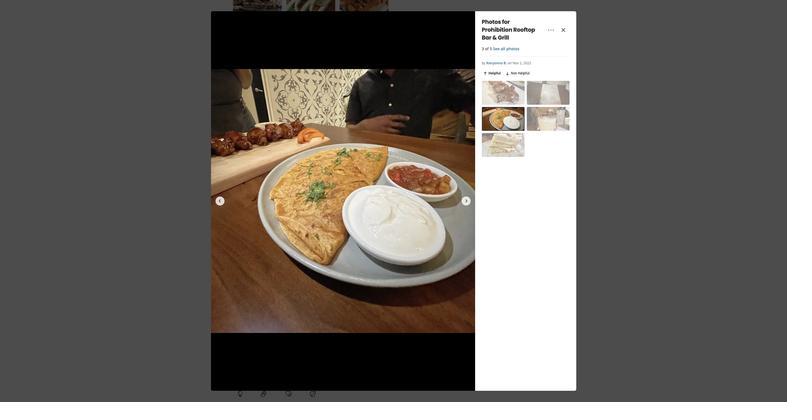 Task type: vqa. For each thing, say whether or not it's contained in the screenshot.
Home Services link
no



Task type: locate. For each thing, give the bounding box(es) containing it.
0 horizontal spatial 3
[[260, 68, 262, 73]]

0 horizontal spatial town
[[233, 95, 242, 100]]

2 over from the left
[[279, 197, 287, 203]]

2 horizontal spatial (0 reactions) element
[[317, 118, 319, 123]]

1 over from the left
[[262, 197, 270, 203]]

most right like
[[291, 89, 301, 95]]

2 vertical spatial i
[[283, 293, 284, 298]]

is right place at top left
[[332, 95, 335, 100]]

family
[[299, 209, 310, 214]]

in down saying
[[270, 95, 274, 100]]

0 horizontal spatial on
[[253, 304, 258, 310]]

starters
[[242, 242, 257, 248]]

16 friends v2 image
[[254, 68, 259, 73]]

be up as
[[321, 282, 325, 287]]

is inside let me start by saying i feel like most eateries in hsv are  high priced and average af.  no one in this town wants to work in the service industry. this place is no different.
[[332, 95, 335, 100]]

food
[[276, 203, 285, 208]]

smoked
[[324, 242, 339, 248]]

reviews element down al
[[267, 149, 279, 154]]

this right love
[[289, 118, 294, 123]]

3 for 3
[[260, 68, 262, 73]]

// right location
[[250, 220, 253, 225]]

i right so
[[283, 293, 284, 298]]

helpful inside button
[[489, 71, 501, 76]]

saying
[[261, 89, 273, 95]]

rooftop
[[514, 26, 535, 34]]

you
[[274, 181, 281, 186], [342, 287, 349, 293], [409, 287, 416, 293]]

2 horizontal spatial ,
[[319, 192, 320, 197]]

1 vertical spatial know
[[293, 293, 303, 298]]

+ right rib
[[250, 259, 252, 265]]

0 horizontal spatial over
[[262, 197, 270, 203]]

(1 reaction) element
[[245, 118, 247, 123]]

1 vertical spatial are
[[286, 203, 292, 208]]

to left see
[[247, 287, 251, 293]]

with down wings
[[335, 254, 343, 259]]

// right vibes
[[244, 231, 247, 237]]

friends element for nov 2, 2022
[[254, 149, 264, 154]]

0 horizontal spatial i
[[274, 89, 275, 95]]

1 horizontal spatial 2022
[[524, 61, 532, 66]]

1 vertical spatial about
[[304, 293, 314, 298]]

16 friends v2 image
[[254, 149, 259, 154]]

the down feel
[[275, 95, 281, 100]]

1 horizontal spatial be
[[321, 282, 325, 287]]

see
[[493, 46, 500, 51]]

1 vertical spatial 2,
[[274, 161, 277, 166]]

your
[[290, 231, 299, 237], [315, 293, 324, 298]]

1 horizontal spatial sure
[[293, 203, 301, 208]]

0 horizontal spatial kenyonna
[[254, 135, 277, 142]]

by right start on the left top of page
[[256, 89, 260, 95]]

+ inside fave entrees // prohibition burger (currently competing with one of the best burgers in town the short rib + brisket mixture was phenomenal)
[[250, 259, 252, 265]]

fun
[[369, 209, 375, 214]]

entrees
[[242, 254, 256, 259]]

helpful for helpful
[[489, 71, 501, 76]]

1 horizontal spatial kenyonna b. link
[[487, 61, 507, 66]]

no
[[336, 95, 340, 100], [312, 118, 316, 123]]

0 vertical spatial know
[[326, 181, 336, 186]]

reviews element for 3
[[264, 68, 275, 74]]

0
[[269, 118, 271, 123], [295, 118, 297, 123], [317, 118, 319, 123]]

are inside let me start by saying i feel like most eateries in hsv are  high priced and average af.  no one in this town wants to work in the service industry. this place is no different.
[[330, 89, 336, 95]]

see all photos link
[[493, 46, 520, 51]]

3 0 from the left
[[317, 118, 319, 123]]

follow
[[233, 304, 245, 310]]

be down cocktails
[[270, 209, 274, 214]]

0 horizontal spatial date
[[248, 231, 256, 237]]

to left tag
[[259, 293, 263, 298]]

kenyonna b. link up helpful button
[[487, 61, 507, 66]]

1 vertical spatial friends element
[[254, 149, 264, 154]]

0 vertical spatial are
[[330, 89, 336, 95]]

helpful button
[[482, 70, 502, 77]]

spot
[[265, 181, 273, 186]]

new
[[307, 287, 315, 293]]

date inside say hello to @prohibitionhsv , a first of its kind , this restaurant is one of those places i'll be recommending over and over for date nights because of the vibes (rooftop bar + good music) plus the amazing cocktails + food are sure to get the night started. i took my husband last night and we both agreed we will be bringing our family during the holiday season for a fun night out.
[[295, 197, 303, 203]]

(0 reactions) element right love
[[295, 118, 297, 123]]

local right new
[[243, 181, 251, 186]]

// inside fave entrees // prohibition burger (currently competing with one of the best burgers in town the short rib + brisket mixture was phenomenal)
[[257, 254, 260, 259]]

this
[[408, 89, 414, 95], [289, 118, 294, 123], [321, 192, 327, 197], [341, 282, 348, 287]]

, for definitely
[[288, 282, 289, 287]]

you right if
[[342, 287, 349, 293]]

fave up short
[[233, 254, 241, 259]]

0 vertical spatial 3
[[482, 46, 484, 51]]

well.
[[330, 287, 338, 293]]

0 horizontal spatial no
[[312, 118, 316, 123]]

1 horizontal spatial town
[[393, 254, 402, 259]]

rib
[[244, 259, 249, 265]]

0 horizontal spatial will
[[263, 209, 269, 214]]

so
[[278, 293, 282, 298]]

all
[[501, 46, 506, 51]]

one inside fave entrees // prohibition burger (currently competing with one of the best burgers in town the short rib + brisket mixture was phenomenal)
[[344, 254, 351, 259]]

0 vertical spatial nov
[[513, 61, 519, 66]]

1 horizontal spatial over
[[279, 197, 287, 203]]

reviews element containing 12
[[264, 68, 275, 74]]

brisket
[[253, 259, 266, 265]]

chicken
[[262, 242, 276, 248]]

are right hsv
[[330, 89, 336, 95]]

the inside overall we enjoyed ourselves  , we will definitely be making this one of our date night locations. i'm excited to see their menu expand in the new year as well. if you go check them out tell me what you think. be sure to tag me so i can know about your experience
[[300, 287, 306, 293]]

no down high
[[336, 95, 340, 100]]

0 vertical spatial photos
[[507, 46, 520, 51]]

0 vertical spatial 2,
[[520, 61, 523, 66]]

over up food
[[279, 197, 287, 203]]

a left first
[[288, 192, 291, 197]]

b. up 16 nothelpful v2 icon
[[504, 61, 507, 66]]

hsv
[[322, 89, 329, 95]]

0 horizontal spatial by
[[256, 89, 260, 95]]

0 vertical spatial is
[[332, 95, 335, 100]]

out.
[[387, 209, 394, 214]]

will down pudding
[[296, 282, 302, 287]]

1 horizontal spatial no
[[336, 95, 340, 100]]

feel
[[276, 89, 283, 95]]

fave for fave starters // chicken fundido quesadillas and smoked wings
[[233, 242, 241, 248]]

i inside let me start by saying i feel like most eateries in hsv are  high priced and average af.  no one in this town wants to work in the service industry. this place is no different.
[[274, 89, 275, 95]]

definitely up the new on the bottom left
[[303, 282, 320, 287]]

0 horizontal spatial helpful
[[233, 118, 245, 123]]

friends element containing 3
[[254, 68, 262, 74]]

most
[[291, 89, 301, 95], [282, 181, 292, 186]]

plus
[[405, 197, 412, 203]]

0 vertical spatial kenyonna
[[487, 61, 503, 66]]

// up brisket on the left bottom of page
[[257, 254, 260, 259]]

1 fave from the top
[[233, 242, 241, 248]]

overall we enjoyed ourselves  , we will definitely be making this one of our date night locations. i'm excited to see their menu expand in the new year as well. if you go check them out tell me what you think. be sure to tag me so i can know about your experience
[[233, 282, 416, 298]]

havana
[[321, 271, 335, 276]]

0 vertical spatial date
[[295, 197, 303, 203]]

one up (rooftop
[[353, 192, 360, 197]]

1 horizontal spatial 3
[[482, 46, 484, 51]]

be inside overall we enjoyed ourselves  , we will definitely be making this one of our date night locations. i'm excited to see their menu expand in the new year as well. if you go check them out tell me what you think. be sure to tag me so i can know about your experience
[[321, 282, 325, 287]]

photo of vinnie c. image
[[233, 55, 251, 73]]

by kenyonna b. on nov 2, 2022
[[482, 61, 532, 66]]

5 left see
[[490, 46, 492, 51]]

0 vertical spatial reviews element
[[264, 68, 275, 74]]

reviews element
[[264, 68, 275, 74], [267, 149, 279, 154]]

3 (0 reactions) element from the left
[[317, 118, 319, 123]]

1 vertical spatial .
[[233, 321, 234, 327]]

1 vertical spatial kenyonna b. link
[[254, 135, 282, 142]]

(0 reactions) element for thanks 0
[[269, 118, 271, 123]]

friends
[[337, 231, 350, 237]]

a left fun
[[366, 209, 368, 214]]

for right photos
[[502, 18, 510, 26]]

be right the i'll
[[394, 192, 399, 197]]

me right the let
[[240, 89, 246, 95]]

, left first
[[286, 192, 287, 197]]

in inside fave entrees // prohibition burger (currently competing with one of the best burgers in town the short rib + brisket mixture was phenomenal)
[[388, 254, 392, 259]]

kenyonna up helpful button
[[487, 61, 503, 66]]

this up because
[[321, 192, 327, 197]]

1 horizontal spatial on
[[508, 61, 512, 66]]

1 horizontal spatial kenyonna
[[487, 61, 503, 66]]

date down first
[[295, 197, 303, 203]]

holiday
[[331, 209, 345, 214]]

1 vertical spatial reviews element
[[267, 149, 279, 154]]

in inside overall we enjoyed ourselves  , we will definitely be making this one of our date night locations. i'm excited to see their menu expand in the new year as well. if you go check them out tell me what you think. be sure to tag me so i can know about your experience
[[295, 287, 299, 293]]

of left "best"
[[352, 254, 356, 259]]

definitely up its
[[293, 181, 310, 186]]

0 for oh no
[[317, 118, 319, 123]]

them
[[367, 287, 377, 293]]

fave inside fave entrees // prohibition burger (currently competing with one of the best burgers in town the short rib + brisket mixture was phenomenal)
[[233, 254, 241, 259]]

definitely inside overall we enjoyed ourselves  , we will definitely be making this one of our date night locations. i'm excited to see their menu expand in the new year as well. if you go check them out tell me what you think. be sure to tag me so i can know about your experience
[[303, 282, 320, 287]]

2 0 from the left
[[295, 118, 297, 123]]

menu
[[269, 287, 280, 293]]

competing
[[315, 254, 334, 259]]

1 friends element from the top
[[254, 68, 262, 74]]

2 vertical spatial be
[[321, 282, 325, 287]]

0 horizontal spatial our
[[292, 209, 298, 214]]

of left its
[[300, 192, 304, 197]]

sep
[[266, 80, 272, 86]]

,
[[286, 192, 287, 197], [319, 192, 320, 197], [288, 282, 289, 287]]

0 vertical spatial be
[[394, 192, 399, 197]]

0 right thanks
[[269, 118, 271, 123]]

about up restaurant on the left top
[[337, 181, 347, 186]]

helpful right 16 helpful v2 icon
[[489, 71, 501, 76]]

24 chevron left v2 image
[[216, 198, 223, 205]]

kenyonna b.
[[254, 135, 282, 142]]

i inside overall we enjoyed ourselves  , we will definitely be making this one of our date night locations. i'm excited to see their menu expand in the new year as well. if you go check them out tell me what you think. be sure to tag me so i can know about your experience
[[283, 293, 284, 298]]

nov up not
[[513, 61, 519, 66]]

tag
[[264, 293, 270, 298]]

reviews
[[305, 304, 319, 310]]

helpful 1
[[233, 118, 247, 123]]

to inside let me start by saying i feel like most eateries in hsv are  high priced and average af.  no one in this town wants to work in the service industry. this place is no different.
[[255, 95, 259, 100]]

new
[[233, 181, 242, 186]]

reviews element containing 127
[[267, 149, 279, 154]]

helpful left 1
[[233, 118, 245, 123]]

nov down 16 review v2 icon
[[266, 161, 273, 166]]

this inside overall we enjoyed ourselves  , we will definitely be making this one of our date night locations. i'm excited to see their menu expand in the new year as well. if you go check them out tell me what you think. be sure to tag me so i can know about your experience
[[341, 282, 348, 287]]

2, up the 'not helpful'
[[520, 61, 523, 66]]

1 horizontal spatial local
[[295, 304, 304, 310]]

husband
[[364, 203, 380, 208]]

say hello to @prohibitionhsv , a first of its kind , this restaurant is one of those places i'll be recommending over and over for date nights because of the vibes (rooftop bar + good music) plus the amazing cocktails + food are sure to get the night started. i took my husband last night and we both agreed we will be bringing our family during the holiday season for a fun night out.
[[233, 192, 413, 214]]

1 horizontal spatial helpful
[[489, 71, 501, 76]]

your inside overall we enjoyed ourselves  , we will definitely be making this one of our date night locations. i'm excited to see their menu expand in the new year as well. if you go check them out tell me what you think. be sure to tag me so i can know about your experience
[[315, 293, 324, 298]]

1 vertical spatial be
[[270, 209, 274, 214]]

1 vertical spatial 2022
[[278, 161, 287, 166]]

helpful for helpful 1
[[233, 118, 245, 123]]

1 horizontal spatial by
[[482, 61, 486, 66]]

5 right 16 camera v2 icon
[[239, 170, 241, 175]]

fave down vibes
[[233, 242, 241, 248]]

about inside overall we enjoyed ourselves  , we will definitely be making this one of our date night locations. i'm excited to see their menu expand in the new year as well. if you go check them out tell me what you think. be sure to tag me so i can know about your experience
[[304, 293, 314, 298]]

in
[[317, 89, 321, 95], [403, 89, 407, 95], [270, 95, 274, 100], [388, 254, 392, 259], [295, 287, 299, 293]]

2 (0 reactions) element from the left
[[295, 118, 297, 123]]

, inside overall we enjoyed ourselves  , we will definitely be making this one of our date night locations. i'm excited to see their menu expand in the new year as well. if you go check them out tell me what you think. be sure to tag me so i can know about your experience
[[288, 282, 289, 287]]

and down @prohibitionhsv
[[271, 197, 278, 203]]

0 vertical spatial kenyonna b. link
[[487, 61, 507, 66]]

our left family
[[292, 209, 298, 214]]

town down the let
[[233, 95, 242, 100]]

know right can
[[293, 293, 303, 298]]

16 review v2 image
[[267, 149, 271, 154]]

0 horizontal spatial be
[[270, 209, 274, 214]]

dinner left spot
[[252, 181, 264, 186]]

(0 reactions) element right oh
[[317, 118, 319, 123]]

are inside say hello to @prohibitionhsv , a first of its kind , this restaurant is one of those places i'll be recommending over and over for date nights because of the vibes (rooftop bar + good music) plus the amazing cocktails + food are sure to get the night started. i took my husband last night and we both agreed we will be bringing our family during the holiday season for a fun night out.
[[286, 203, 292, 208]]

1 horizontal spatial (0 reactions) element
[[295, 118, 297, 123]]

overall
[[233, 282, 246, 287]]

1 horizontal spatial will
[[296, 282, 302, 287]]

0 vertical spatial town
[[233, 95, 242, 100]]

, for of
[[286, 192, 287, 197]]

1 vertical spatial fave
[[233, 254, 241, 259]]

photos
[[507, 46, 520, 51], [241, 170, 253, 175]]

1 horizontal spatial know
[[326, 181, 336, 186]]

, up expand
[[288, 282, 289, 287]]

town right burgers
[[393, 254, 402, 259]]

2 vertical spatial fave
[[233, 271, 241, 276]]

sure inside overall we enjoyed ourselves  , we will definitely be making this one of our date night locations. i'm excited to see their menu expand in the new year as well. if you go check them out tell me what you think. be sure to tag me so i can know about your experience
[[250, 293, 258, 298]]

0 horizontal spatial 5
[[239, 170, 241, 175]]

places
[[377, 192, 388, 197]]

the left the new on the bottom left
[[300, 287, 306, 293]]

by up 16 helpful v2 icon
[[482, 61, 486, 66]]

friends element containing 41
[[254, 149, 264, 154]]

fave left drinks
[[233, 271, 241, 276]]

1 vertical spatial by
[[256, 89, 260, 95]]

is
[[332, 95, 335, 100], [349, 192, 352, 197]]

love
[[280, 118, 288, 123]]

2 horizontal spatial you
[[409, 287, 416, 293]]

1 vertical spatial is
[[349, 192, 352, 197]]

good
[[381, 197, 391, 203]]

about
[[337, 181, 347, 186], [304, 293, 314, 298]]

photo of kenyonna b. image
[[233, 136, 251, 154]]

your up fave starters // chicken fundido quesadillas and smoked wings
[[290, 231, 299, 237]]

let me start by saying i feel like most eateries in hsv are  high priced and average af.  no one in this town wants to work in the service industry. this place is no different.
[[233, 89, 414, 100]]

say
[[233, 192, 239, 197]]

b. up al
[[278, 135, 282, 142]]

i left feel
[[274, 89, 275, 95]]

a
[[288, 192, 291, 197], [366, 209, 368, 214]]

most inside let me start by saying i feel like most eateries in hsv are  high priced and average af.  no one in this town wants to work in the service industry. this place is no different.
[[291, 89, 301, 95]]

no right oh
[[312, 118, 316, 123]]

of up check
[[357, 282, 360, 287]]

1 vertical spatial our
[[361, 282, 368, 287]]

of left see
[[485, 46, 489, 51]]

2 vertical spatial date
[[369, 282, 377, 287]]

love this 0
[[280, 118, 297, 123]]

this inside say hello to @prohibitionhsv , a first of its kind , this restaurant is one of those places i'll be recommending over and over for date nights because of the vibes (rooftop bar + good music) plus the amazing cocktails + food are sure to get the night started. i took my husband last night and we both agreed we will be bringing our family during the holiday season for a fun night out.
[[321, 192, 327, 197]]

1 vertical spatial 3
[[260, 68, 262, 73]]

enjoyed
[[253, 282, 268, 287]]

helpful right not
[[518, 71, 530, 76]]

0 horizontal spatial know
[[293, 293, 303, 298]]

the inside let me start by saying i feel like most eateries in hsv are  high priced and average af.  no one in this town wants to work in the service industry. this place is no different.
[[275, 95, 281, 100]]

1 0 from the left
[[269, 118, 271, 123]]

friends element left 16 review v2 image
[[254, 68, 262, 74]]

helpful inside button
[[518, 71, 530, 76]]

0 vertical spatial b.
[[504, 61, 507, 66]]

1 vertical spatial kenyonna
[[254, 135, 277, 142]]

parents,
[[300, 231, 315, 237]]

fave drinks + desserts // bread pudding + little havana
[[233, 271, 335, 276]]

2 horizontal spatial helpful
[[518, 71, 530, 76]]

our up check
[[361, 282, 368, 287]]

1 vertical spatial a
[[366, 209, 368, 214]]

reviews element up sep
[[264, 68, 275, 74]]

1 horizontal spatial 2,
[[520, 61, 523, 66]]

night up out
[[378, 282, 387, 287]]

0 vertical spatial most
[[291, 89, 301, 95]]

you down 'i'm'
[[409, 287, 416, 293]]

night inside overall we enjoyed ourselves  , we will definitely be making this one of our date night locations. i'm excited to see their menu expand in the new year as well. if you go check them out tell me what you think. be sure to tag me so i can know about your experience
[[378, 282, 387, 287]]

fave
[[233, 242, 241, 248], [233, 254, 241, 259], [233, 271, 241, 276]]

2022
[[524, 61, 532, 66], [278, 161, 287, 166]]

follow me on instagram for more local reviews @_thatskenny
[[233, 304, 345, 310]]

this up if
[[341, 282, 348, 287]]

think.
[[233, 293, 243, 298]]

0 horizontal spatial ,
[[286, 192, 287, 197]]

with
[[281, 231, 289, 237], [328, 231, 336, 237], [335, 254, 343, 259]]

me inside let me start by saying i feel like most eateries in hsv are  high priced and average af.  no one in this town wants to work in the service industry. this place is no different.
[[240, 89, 246, 95]]

2 horizontal spatial 0
[[317, 118, 319, 123]]

definitely
[[293, 181, 310, 186], [303, 282, 320, 287]]

this right no
[[408, 89, 414, 95]]

friends element
[[254, 68, 262, 74], [254, 149, 264, 154]]

is up vibes
[[349, 192, 352, 197]]

0 horizontal spatial 2022
[[278, 161, 287, 166]]

by
[[482, 61, 486, 66], [256, 89, 260, 95]]

get
[[307, 203, 313, 208]]

2 fave from the top
[[233, 254, 241, 259]]

one up the go
[[349, 282, 356, 287]]

1 vertical spatial definitely
[[303, 282, 320, 287]]

about down the new on the bottom left
[[304, 293, 314, 298]]

2 friends element from the top
[[254, 149, 264, 154]]

1 horizontal spatial about
[[337, 181, 347, 186]]

1 vertical spatial date
[[248, 231, 256, 237]]

2 vertical spatial .
[[233, 327, 234, 332]]

both
[[233, 209, 242, 214]]

in right burgers
[[388, 254, 392, 259]]

0 horizontal spatial nov
[[266, 161, 273, 166]]

0 horizontal spatial (0 reactions) element
[[269, 118, 271, 123]]

on left "instagram"
[[253, 304, 258, 310]]

1 horizontal spatial our
[[361, 282, 368, 287]]

elite 23 link
[[285, 136, 297, 141]]

priced
[[346, 89, 358, 95]]

b.
[[504, 61, 507, 66], [278, 135, 282, 142]]

town
[[233, 95, 242, 100], [393, 254, 402, 259]]

1 horizontal spatial b.
[[504, 61, 507, 66]]

0 horizontal spatial is
[[332, 95, 335, 100]]

on up 16 nothelpful v2 icon
[[508, 61, 512, 66]]

sure down see
[[250, 293, 258, 298]]

5
[[490, 46, 492, 51], [239, 170, 241, 175]]

0 right love
[[295, 118, 297, 123]]

most right spot
[[282, 181, 292, 186]]

menu image
[[548, 27, 555, 33]]

kenyonna up huntsville,
[[254, 135, 277, 142]]

1 vertical spatial sure
[[250, 293, 258, 298]]

are up bringing
[[286, 203, 292, 208]]

me down locations.
[[392, 287, 398, 293]]

ourselves
[[269, 282, 287, 287]]

restaurant
[[328, 192, 348, 197]]

new local dinner spot you most definitely need to know about
[[233, 181, 347, 186]]

3 fave from the top
[[233, 271, 241, 276]]

this inside let me start by saying i feel like most eateries in hsv are  high priced and average af.  no one in this town wants to work in the service industry. this place is no different.
[[408, 89, 414, 95]]

1 (0 reactions) element from the left
[[269, 118, 271, 123]]

(0 reactions) element
[[269, 118, 271, 123], [295, 118, 297, 123], [317, 118, 319, 123]]



Task type: describe. For each thing, give the bounding box(es) containing it.
af.
[[382, 89, 388, 95]]

1 vertical spatial nov
[[266, 161, 273, 166]]

will inside say hello to @prohibitionhsv , a first of its kind , this restaurant is one of those places i'll be recommending over and over for date nights because of the vibes (rooftop bar + good music) plus the amazing cocktails + food are sure to get the night started. i took my husband last night and we both agreed we will be bringing our family during the holiday season for a fun night out.
[[263, 209, 269, 214]]

of down restaurant on the left top
[[332, 197, 336, 203]]

1 vertical spatial no
[[312, 118, 316, 123]]

one inside let me start by saying i feel like most eateries in hsv are  high priced and average af.  no one in this town wants to work in the service industry. this place is no different.
[[395, 89, 402, 95]]

0 horizontal spatial b.
[[278, 135, 282, 142]]

(0 reactions) element for love this 0
[[295, 118, 297, 123]]

photos
[[482, 18, 501, 26]]

wants
[[243, 95, 254, 100]]

night down because
[[321, 203, 330, 208]]

we down cocktails
[[256, 209, 262, 214]]

no
[[389, 89, 394, 95]]

the up both
[[233, 203, 239, 208]]

fave starters // chicken fundido quesadillas and smoked wings
[[233, 242, 351, 248]]

127
[[272, 149, 279, 154]]

we up see
[[247, 282, 252, 287]]

thanks
[[257, 118, 268, 123]]

to up family
[[302, 203, 306, 208]]

elite 23 huntsville, al
[[254, 137, 296, 147]]

16 nothelpful v2 image
[[506, 71, 510, 76]]

and down drinks
[[316, 242, 323, 248]]

3 of 5 see all photos
[[482, 46, 520, 51]]

oh
[[307, 118, 311, 123]]

fave for fave drinks + desserts // bread pudding + little havana
[[233, 271, 241, 276]]

of up (rooftop
[[361, 192, 364, 197]]

1 . from the top
[[233, 316, 234, 321]]

prohibition inside fave entrees // prohibition burger (currently competing with one of the best burgers in town the short rib + brisket mixture was phenomenal)
[[261, 254, 282, 259]]

0 vertical spatial local
[[243, 181, 251, 186]]

mixture
[[267, 259, 281, 265]]

like
[[284, 89, 290, 95]]

nights
[[304, 197, 315, 203]]

41
[[260, 149, 264, 154]]

night down last
[[376, 209, 386, 214]]

season
[[346, 209, 359, 214]]

was
[[282, 259, 289, 265]]

+ left food
[[273, 203, 275, 208]]

drinks
[[316, 231, 327, 237]]

start
[[247, 89, 255, 95]]

amazing
[[240, 203, 255, 208]]

0 horizontal spatial 2,
[[274, 161, 277, 166]]

not helpful button
[[505, 70, 531, 77]]

out
[[378, 287, 384, 293]]

nov 2, 2022
[[266, 161, 287, 166]]

for left more
[[278, 304, 283, 310]]

// right starters
[[258, 242, 261, 248]]

huntsville,
[[254, 142, 273, 147]]

0 vertical spatial on
[[508, 61, 512, 66]]

our inside say hello to @prohibitionhsv , a first of its kind , this restaurant is one of those places i'll be recommending over and over for date nights because of the vibes (rooftop bar + good music) plus the amazing cocktails + food are sure to get the night started. i took my husband last night and we both agreed we will be bringing our family during the holiday season for a fun night out.
[[292, 209, 298, 214]]

with up fundido
[[281, 231, 289, 237]]

of inside fave entrees // prohibition burger (currently competing with one of the best burgers in town the short rib + brisket mixture was phenomenal)
[[352, 254, 356, 259]]

place
[[321, 95, 331, 100]]

in right no
[[403, 89, 407, 95]]

more
[[285, 304, 294, 310]]

1 horizontal spatial nov
[[513, 61, 519, 66]]

need
[[311, 181, 320, 186]]

night,
[[257, 231, 267, 237]]

check
[[356, 287, 366, 293]]

5 photos link
[[239, 170, 253, 175]]

16 helpful v2 image
[[483, 71, 488, 76]]

this
[[313, 95, 320, 100]]

// left bread
[[275, 271, 278, 276]]

agreed
[[243, 209, 255, 214]]

0 vertical spatial dinner
[[252, 181, 264, 186]]

to right hello
[[250, 192, 254, 197]]

their
[[259, 287, 268, 293]]

no inside let me start by saying i feel like most eateries in hsv are  high priced and average af.  no one in this town wants to work in the service industry. this place is no different.
[[336, 95, 340, 100]]

took
[[348, 203, 357, 208]]

16 camera v2 image
[[233, 170, 237, 174]]

what
[[399, 287, 408, 293]]

vibes // date night, dinner with your parents, drinks with friends
[[233, 231, 350, 237]]

24 chevron right v2 image
[[463, 198, 470, 205]]

date inside overall we enjoyed ourselves  , we will definitely be making this one of our date night locations. i'm excited to see their menu expand in the new year as well. if you go check them out tell me what you think. be sure to tag me so i can know about your experience
[[369, 282, 377, 287]]

0 vertical spatial by
[[482, 61, 486, 66]]

0 horizontal spatial photos
[[241, 170, 253, 175]]

1 vertical spatial most
[[282, 181, 292, 186]]

in up this
[[317, 89, 321, 95]]

town inside fave entrees // prohibition burger (currently competing with one of the best burgers in town the short rib + brisket mixture was phenomenal)
[[393, 254, 402, 259]]

for down first
[[288, 197, 294, 203]]

me right follow
[[246, 304, 252, 310]]

@prohibitionhsv
[[255, 192, 285, 197]]

4 star rating image
[[233, 161, 263, 167]]

high
[[337, 89, 345, 95]]

24,
[[273, 80, 279, 86]]

al
[[275, 142, 279, 147]]

1 vertical spatial on
[[253, 304, 258, 310]]

with inside fave entrees // prohibition burger (currently competing with one of the best burgers in town the short rib + brisket mixture was phenomenal)
[[335, 254, 343, 259]]

different.
[[341, 95, 358, 100]]

i'll
[[389, 192, 393, 197]]

industry.
[[295, 95, 312, 100]]

+ right the bar
[[378, 197, 380, 203]]

1 horizontal spatial 5
[[490, 46, 492, 51]]

locations.
[[389, 282, 406, 287]]

if
[[339, 287, 341, 293]]

is inside say hello to @prohibitionhsv , a first of its kind , this restaurant is one of those places i'll be recommending over and over for date nights because of the vibes (rooftop bar + good music) plus the amazing cocktails + food are sure to get the night started. i took my husband last night and we both agreed we will be bringing our family during the holiday season for a fun night out.
[[349, 192, 352, 197]]

town inside let me start by saying i feel like most eateries in hsv are  high priced and average af.  no one in this town wants to work in the service industry. this place is no different.
[[233, 95, 242, 100]]

of inside overall we enjoyed ourselves  , we will definitely be making this one of our date night locations. i'm excited to see their menu expand in the new year as well. if you go check them out tell me what you think. be sure to tag me so i can know about your experience
[[357, 282, 360, 287]]

bar
[[371, 197, 377, 203]]

will inside overall we enjoyed ourselves  , we will definitely be making this one of our date night locations. i'm excited to see their menu expand in the new year as well. if you go check them out tell me what you think. be sure to tag me so i can know about your experience
[[296, 282, 302, 287]]

the right burgers
[[403, 254, 409, 259]]

not
[[511, 71, 517, 76]]

see
[[252, 287, 258, 293]]

one inside say hello to @prohibitionhsv , a first of its kind , this restaurant is one of those places i'll be recommending over and over for date nights because of the vibes (rooftop bar + good music) plus the amazing cocktails + food are sure to get the night started. i took my husband last night and we both agreed we will be bringing our family during the holiday season for a fun night out.
[[353, 192, 360, 197]]

the left "best"
[[357, 254, 363, 259]]

night up out. at the bottom
[[389, 203, 398, 208]]

to right need
[[321, 181, 325, 186]]

tell
[[385, 287, 391, 293]]

one inside overall we enjoyed ourselves  , we will definitely be making this one of our date night locations. i'm excited to see their menu expand in the new year as well. if you go check them out tell me what you think. be sure to tag me so i can know about your experience
[[349, 282, 356, 287]]

can
[[285, 293, 292, 298]]

photos for prohibition rooftop bar & grill
[[482, 18, 535, 42]]

reviews element for 41
[[267, 149, 279, 154]]

0 horizontal spatial a
[[288, 192, 291, 197]]

and inside let me start by saying i feel like most eateries in hsv are  high priced and average af.  no one in this town wants to work in the service industry. this place is no different.
[[359, 89, 366, 95]]

phenomenal)
[[290, 259, 315, 265]]

sure inside say hello to @prohibitionhsv , a first of its kind , this restaurant is one of those places i'll be recommending over and over for date nights because of the vibes (rooftop bar + good music) plus the amazing cocktails + food are sure to get the night started. i took my husband last night and we both agreed we will be bringing our family during the holiday season for a fun night out.
[[293, 203, 301, 208]]

cocktails
[[256, 203, 272, 208]]

1 horizontal spatial a
[[366, 209, 368, 214]]

16 review v2 image
[[264, 68, 269, 73]]

fundido
[[277, 242, 292, 248]]

and down music)
[[399, 203, 406, 208]]

recommending
[[233, 197, 261, 203]]

with right drinks
[[328, 231, 336, 237]]

24 close v2 image
[[560, 27, 567, 33]]

&
[[493, 34, 497, 42]]

the up during
[[314, 203, 320, 208]]

wings
[[340, 242, 351, 248]]

drinks
[[242, 271, 254, 276]]

burgers
[[373, 254, 387, 259]]

0 vertical spatial about
[[337, 181, 347, 186]]

the up started.
[[337, 197, 343, 203]]

2 . from the top
[[233, 321, 234, 327]]

i inside say hello to @prohibitionhsv , a first of its kind , this restaurant is one of those places i'll be recommending over and over for date nights because of the vibes (rooftop bar + good music) plus the amazing cocktails + food are sure to get the night started. i took my husband last night and we both agreed we will be bringing our family during the holiday season for a fun night out.
[[346, 203, 347, 208]]

know inside overall we enjoyed ourselves  , we will definitely be making this one of our date night locations. i'm excited to see their menu expand in the new year as well. if you go check them out tell me what you think. be sure to tag me so i can know about your experience
[[293, 293, 303, 298]]

vibes
[[233, 231, 243, 237]]

location
[[233, 220, 249, 225]]

0 horizontal spatial kenyonna b. link
[[254, 135, 282, 142]]

not helpful
[[511, 71, 530, 76]]

16 photos v2 image
[[281, 149, 286, 154]]

me down menu
[[271, 293, 277, 298]]

my
[[358, 203, 363, 208]]

+ right drinks
[[255, 271, 258, 276]]

quesadillas
[[293, 242, 315, 248]]

for down my
[[360, 209, 365, 214]]

fave for fave entrees // prohibition burger (currently competing with one of the best burgers in town the short rib + brisket mixture was phenomenal)
[[233, 254, 241, 259]]

first
[[292, 192, 299, 197]]

1 vertical spatial 5
[[239, 170, 241, 175]]

photos element
[[281, 149, 294, 154]]

prohibition inside 'photos for prohibition rooftop bar & grill'
[[482, 26, 513, 34]]

0 horizontal spatial you
[[274, 181, 281, 186]]

its
[[305, 192, 309, 197]]

we down plus on the right
[[407, 203, 413, 208]]

music)
[[392, 197, 404, 203]]

as
[[325, 287, 329, 293]]

2 star rating image
[[233, 80, 263, 86]]

the right during
[[324, 209, 330, 214]]

by inside let me start by saying i feel like most eateries in hsv are  high priced and average af.  no one in this town wants to work in the service industry. this place is no different.
[[256, 89, 260, 95]]

3 for 3 of 5 see all photos
[[482, 46, 484, 51]]

0 vertical spatial 2022
[[524, 61, 532, 66]]

0 for love this
[[295, 118, 297, 123]]

0 vertical spatial definitely
[[293, 181, 310, 186]]

3 . from the top
[[233, 327, 234, 332]]

(0 reactions) element for oh no 0
[[317, 118, 319, 123]]

our inside overall we enjoyed ourselves  , we will definitely be making this one of our date night locations. i'm excited to see their menu expand in the new year as well. if you go check them out tell me what you think. be sure to tag me so i can know about your experience
[[361, 282, 368, 287]]

1 horizontal spatial you
[[342, 287, 349, 293]]

desserts
[[259, 271, 274, 276]]

bringing
[[275, 209, 291, 214]]

+ left little
[[308, 271, 310, 276]]

1
[[245, 118, 247, 123]]

last
[[381, 203, 388, 208]]

friends element for sep 24, 2023
[[254, 68, 262, 74]]

making
[[326, 282, 340, 287]]

1 vertical spatial local
[[295, 304, 304, 310]]

1 horizontal spatial dinner
[[268, 231, 280, 237]]

average
[[367, 89, 381, 95]]

experience
[[325, 293, 345, 298]]

kind
[[310, 192, 318, 197]]

5 photos
[[239, 170, 253, 175]]

0 vertical spatial your
[[290, 231, 299, 237]]

for inside 'photos for prohibition rooftop bar & grill'
[[502, 18, 510, 26]]

we up expand
[[290, 282, 295, 287]]



